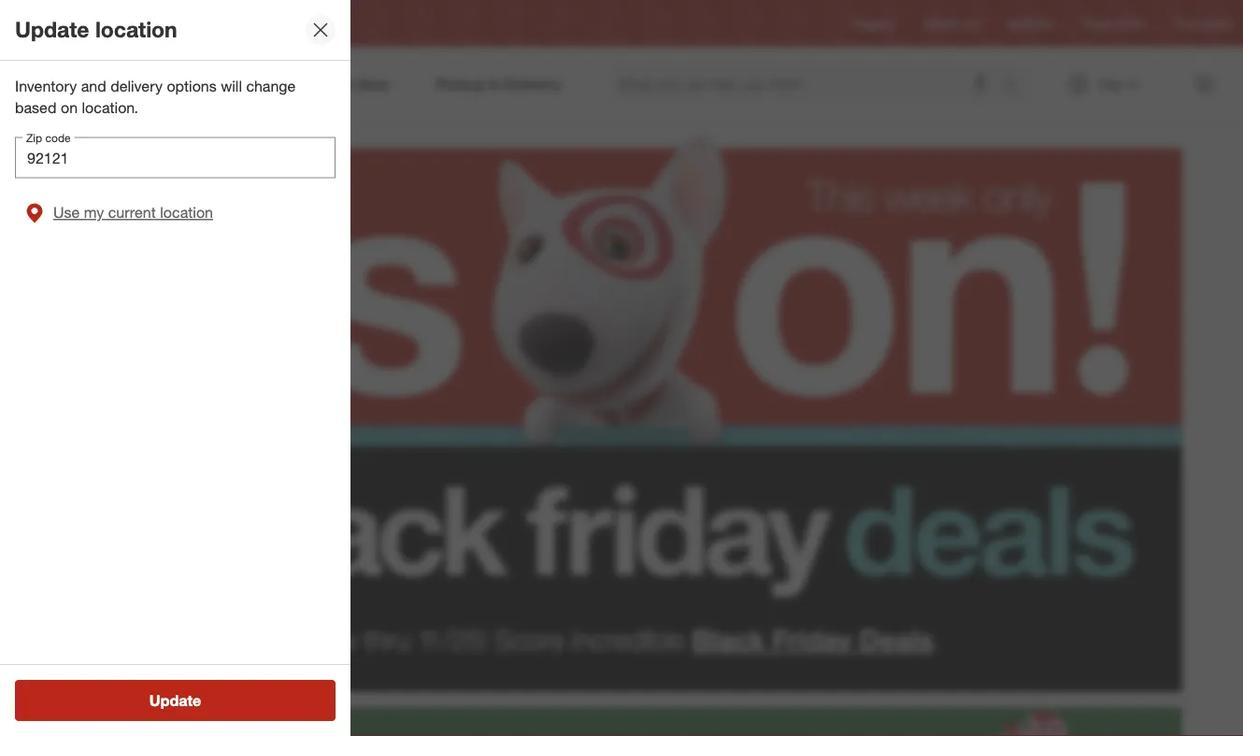 Task type: locate. For each thing, give the bounding box(es) containing it.
0 vertical spatial update
[[15, 16, 89, 43]]

on
[[61, 99, 78, 117]]

update
[[15, 16, 89, 43], [150, 691, 201, 709]]

0 horizontal spatial update
[[15, 16, 89, 43]]

92121 button
[[15, 7, 99, 40]]

1 horizontal spatial update
[[150, 691, 201, 709]]

ad
[[965, 16, 979, 30]]

update inside button
[[150, 691, 201, 709]]

location right current
[[160, 204, 213, 222]]

update for update
[[150, 691, 201, 709]]

this week only it's on! target black friday deals image
[[61, 122, 1183, 617]]

based
[[15, 99, 57, 117]]

weekly ad link
[[926, 15, 979, 31]]

target circle
[[1083, 16, 1146, 30]]

location
[[95, 16, 177, 43], [160, 204, 213, 222]]

11
[[418, 622, 441, 656]]

1 vertical spatial update
[[150, 691, 201, 709]]

None text field
[[15, 137, 336, 178]]

location.
[[82, 99, 138, 117]]

now thru 11 /25! score incredible black friday deals .
[[303, 622, 941, 656]]

score
[[495, 622, 565, 656]]

find stores link
[[1176, 15, 1233, 31]]

location up delivery
[[95, 16, 177, 43]]

/25!
[[441, 622, 488, 656]]

will
[[221, 77, 242, 95]]

registry link
[[854, 15, 896, 31]]

search button
[[994, 64, 1039, 108]]

current
[[108, 204, 156, 222]]

target circle link
[[1083, 15, 1146, 31]]

weekly ad
[[926, 16, 979, 30]]

black
[[692, 622, 765, 656]]

92121
[[49, 16, 80, 30]]

search
[[994, 77, 1039, 95]]

my
[[84, 204, 104, 222]]

use
[[53, 204, 80, 222]]

inventory and delivery options will change based on location.
[[15, 77, 296, 117]]

find
[[1176, 16, 1197, 30]]

update location dialog
[[0, 0, 351, 736]]

use my current location link
[[15, 190, 336, 236]]



Task type: describe. For each thing, give the bounding box(es) containing it.
stores
[[1200, 16, 1233, 30]]

0 vertical spatial location
[[95, 16, 177, 43]]

update button
[[15, 680, 336, 721]]

update location
[[15, 16, 177, 43]]

target
[[1083, 16, 1114, 30]]

inventory
[[15, 77, 77, 95]]

incredible
[[572, 622, 685, 656]]

none text field inside update location dialog
[[15, 137, 336, 178]]

find stores
[[1176, 16, 1233, 30]]

use my current location
[[53, 204, 213, 222]]

now
[[303, 622, 357, 656]]

1 vertical spatial location
[[160, 204, 213, 222]]

redcard
[[1008, 16, 1053, 30]]

registry
[[854, 16, 896, 30]]

.
[[934, 622, 941, 656]]

thru
[[364, 622, 411, 656]]

friday
[[773, 622, 852, 656]]

weekly
[[926, 16, 961, 30]]

options
[[167, 77, 217, 95]]

deals
[[860, 622, 934, 656]]

What can we help you find? suggestions appear below search field
[[607, 64, 1007, 105]]

advertisement region
[[61, 707, 1183, 736]]

redcard link
[[1008, 15, 1053, 31]]

and
[[81, 77, 106, 95]]

circle
[[1117, 16, 1146, 30]]

delivery
[[111, 77, 163, 95]]

change
[[246, 77, 296, 95]]

update for update location
[[15, 16, 89, 43]]



Task type: vqa. For each thing, say whether or not it's contained in the screenshot.
use
yes



